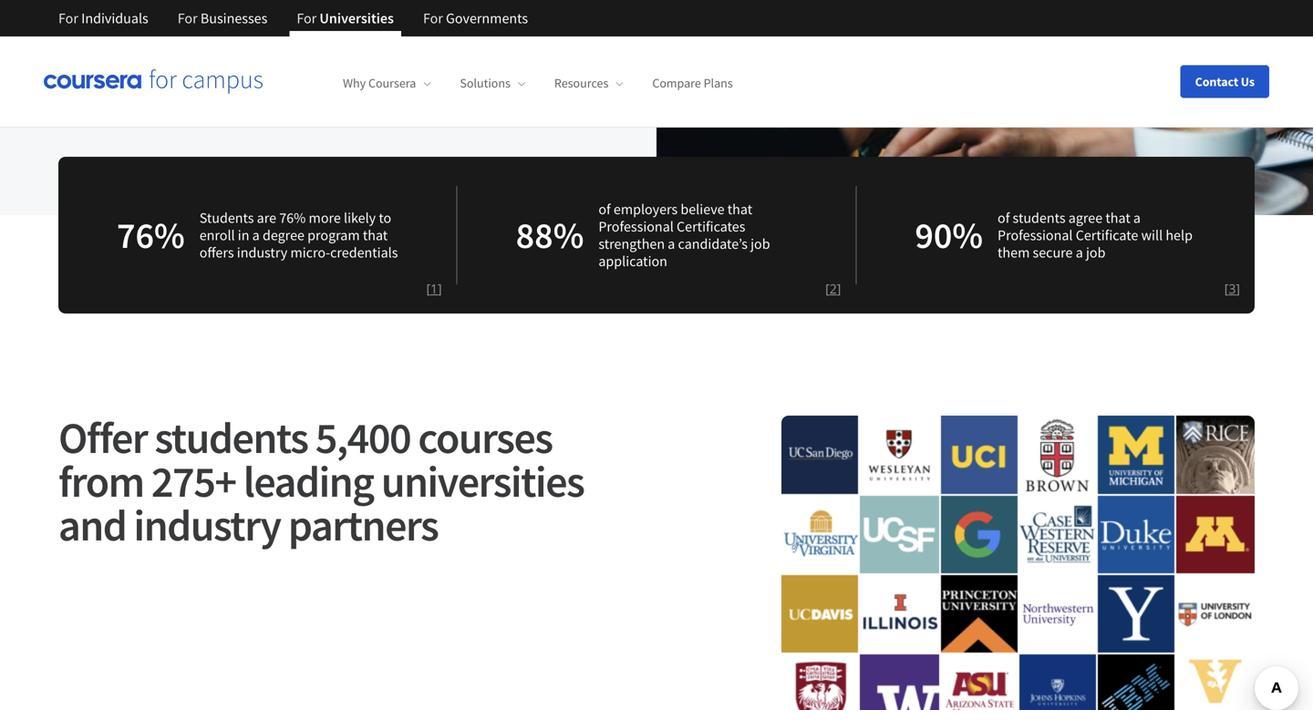 Task type: locate. For each thing, give the bounding box(es) containing it.
credentials
[[330, 243, 398, 262]]

see
[[58, 78, 81, 97]]

for governments
[[423, 9, 528, 27]]

0 horizontal spatial professional
[[599, 217, 674, 236]]

industry inside offer students 5,400 courses from 275+ leading universities and industry partners
[[134, 498, 281, 553]]

76%
[[279, 209, 306, 227], [117, 212, 185, 258]]

3 for from the left
[[297, 9, 317, 27]]

of up them
[[998, 209, 1010, 227]]

job down agree
[[1086, 243, 1106, 262]]

2 [ from the left
[[825, 280, 830, 297]]

thirty logos from well known universities image
[[782, 416, 1255, 710]]

professional left certificate
[[998, 226, 1073, 244]]

for for businesses
[[178, 9, 198, 27]]

students inside "of students agree that a professional certificate will help them secure a job"
[[1013, 209, 1066, 227]]

universities
[[381, 454, 584, 509]]

courses
[[418, 410, 552, 465]]

[ 2 ]
[[825, 280, 841, 297]]

students are 76% more likely to enroll in a degree program that offers industry micro-credentials
[[199, 209, 398, 262]]

coursera for campus image
[[44, 69, 263, 94]]

0 horizontal spatial contact
[[88, 24, 137, 42]]

1 horizontal spatial of
[[998, 209, 1010, 227]]

solutions link
[[460, 75, 525, 91]]

1 ] from the left
[[438, 280, 442, 297]]

plans
[[704, 75, 733, 91]]

for left 'individuals'
[[58, 9, 78, 27]]

3
[[1229, 280, 1236, 297]]

for left governments on the top left of the page
[[423, 9, 443, 27]]

universities
[[320, 9, 394, 27]]

degree
[[263, 226, 305, 244]]

that right agree
[[1106, 209, 1131, 227]]

that for 88%
[[728, 200, 752, 218]]

students
[[1013, 209, 1066, 227], [155, 410, 308, 465]]

2 ] from the left
[[837, 280, 841, 297]]

compare plans
[[652, 75, 733, 91]]

them
[[998, 243, 1030, 262]]

that
[[728, 200, 752, 218], [1106, 209, 1131, 227], [363, 226, 388, 244]]

contact
[[88, 24, 137, 42], [1195, 73, 1239, 90]]

76% left enroll
[[117, 212, 185, 258]]

more
[[309, 209, 341, 227]]

a inside students are 76% more likely to enroll in a degree program that offers industry micro-credentials
[[252, 226, 260, 244]]

of for 90%
[[998, 209, 1010, 227]]

likely
[[344, 209, 376, 227]]

0 horizontal spatial of
[[599, 200, 611, 218]]

professional up application
[[599, 217, 674, 236]]

1 horizontal spatial students
[[1013, 209, 1066, 227]]

that for 90%
[[1106, 209, 1131, 227]]

businesses
[[200, 9, 267, 27]]

job
[[751, 235, 770, 253], [1086, 243, 1106, 262]]

1 horizontal spatial ]
[[837, 280, 841, 297]]

us
[[1241, 73, 1255, 90]]

a right in
[[252, 226, 260, 244]]

1 horizontal spatial 76%
[[279, 209, 306, 227]]

3 [ from the left
[[1225, 280, 1229, 297]]

a
[[1133, 209, 1141, 227], [252, 226, 260, 244], [668, 235, 675, 253], [1076, 243, 1083, 262]]

0 horizontal spatial job
[[751, 235, 770, 253]]

contact inside contact us button
[[1195, 73, 1239, 90]]

90%
[[915, 212, 983, 258]]

0 horizontal spatial 76%
[[117, 212, 185, 258]]

for businesses
[[178, 9, 267, 27]]

2 for from the left
[[178, 9, 198, 27]]

of inside of employers believe that professional certificates strengthen a candidate's job application
[[599, 200, 611, 218]]

a right strengthen
[[668, 235, 675, 253]]

1 vertical spatial industry
[[134, 498, 281, 553]]

contact inside contact us link
[[88, 24, 137, 42]]

1 horizontal spatial [
[[825, 280, 830, 297]]

4 for from the left
[[423, 9, 443, 27]]

job inside "of students agree that a professional certificate will help them secure a job"
[[1086, 243, 1106, 262]]

that inside of employers believe that professional certificates strengthen a candidate's job application
[[728, 200, 752, 218]]

1 horizontal spatial job
[[1086, 243, 1106, 262]]

2 horizontal spatial that
[[1106, 209, 1131, 227]]

believe
[[681, 200, 725, 218]]

resources link
[[554, 75, 623, 91]]

0 vertical spatial students
[[1013, 209, 1066, 227]]

from
[[58, 454, 144, 509]]

76% right are
[[279, 209, 306, 227]]

and
[[58, 498, 126, 553]]

2 horizontal spatial ]
[[1236, 280, 1240, 297]]

that inside "of students agree that a professional certificate will help them secure a job"
[[1106, 209, 1131, 227]]

resources
[[554, 75, 609, 91]]

for universities
[[297, 9, 394, 27]]

for left universities
[[297, 9, 317, 27]]

0 horizontal spatial students
[[155, 410, 308, 465]]

students for professional
[[1013, 209, 1066, 227]]

1 vertical spatial students
[[155, 410, 308, 465]]

contact for contact us
[[88, 24, 137, 42]]

0 vertical spatial contact
[[88, 24, 137, 42]]

0 horizontal spatial [
[[426, 280, 430, 297]]

of
[[599, 200, 611, 218], [998, 209, 1010, 227]]

for
[[58, 9, 78, 27], [178, 9, 198, 27], [297, 9, 317, 27], [423, 9, 443, 27]]

of employers believe that professional certificates strengthen a candidate's job application
[[599, 200, 770, 270]]

that inside students are 76% more likely to enroll in a degree program that offers industry micro-credentials
[[363, 226, 388, 244]]

see your options, compare plans
[[58, 78, 257, 97]]

]
[[438, 280, 442, 297], [837, 280, 841, 297], [1236, 280, 1240, 297]]

2 horizontal spatial [
[[1225, 280, 1229, 297]]

secure
[[1033, 243, 1073, 262]]

banner navigation
[[44, 0, 543, 36]]

1 horizontal spatial contact
[[1195, 73, 1239, 90]]

0 horizontal spatial that
[[363, 226, 388, 244]]

1 [ from the left
[[426, 280, 430, 297]]

that right program
[[363, 226, 388, 244]]

a inside of employers believe that professional certificates strengthen a candidate's job application
[[668, 235, 675, 253]]

1 for from the left
[[58, 9, 78, 27]]

professional
[[599, 217, 674, 236], [998, 226, 1073, 244]]

0 vertical spatial industry
[[237, 243, 287, 262]]

compare plans link
[[652, 75, 733, 91]]

offer
[[58, 410, 147, 465]]

1 vertical spatial contact
[[1195, 73, 1239, 90]]

compare
[[652, 75, 701, 91]]

industry
[[237, 243, 287, 262], [134, 498, 281, 553]]

job inside of employers believe that professional certificates strengthen a candidate's job application
[[751, 235, 770, 253]]

275+
[[151, 454, 236, 509]]

of inside "of students agree that a professional certificate will help them secure a job"
[[998, 209, 1010, 227]]

1 horizontal spatial that
[[728, 200, 752, 218]]

3 ] from the left
[[1236, 280, 1240, 297]]

1 horizontal spatial professional
[[998, 226, 1073, 244]]

students inside offer students 5,400 courses from 275+ leading universities and industry partners
[[155, 410, 308, 465]]

that right believe
[[728, 200, 752, 218]]

[ for 90%
[[1225, 280, 1229, 297]]

job right "candidate's"
[[751, 235, 770, 253]]

1
[[430, 280, 438, 297]]

[
[[426, 280, 430, 297], [825, 280, 830, 297], [1225, 280, 1229, 297]]

of left 'employers'
[[599, 200, 611, 218]]

0 horizontal spatial ]
[[438, 280, 442, 297]]

for right us
[[178, 9, 198, 27]]



Task type: vqa. For each thing, say whether or not it's contained in the screenshot.
[ related to 88%
yes



Task type: describe. For each thing, give the bounding box(es) containing it.
contact for contact us
[[1195, 73, 1239, 90]]

governments
[[446, 9, 528, 27]]

[ 3 ]
[[1225, 280, 1240, 297]]

students
[[199, 209, 254, 227]]

agree
[[1069, 209, 1103, 227]]

program
[[307, 226, 360, 244]]

are
[[257, 209, 276, 227]]

2
[[830, 280, 837, 297]]

professional inside of employers believe that professional certificates strengthen a candidate's job application
[[599, 217, 674, 236]]

help
[[1166, 226, 1193, 244]]

coursera
[[368, 75, 416, 91]]

a left will
[[1133, 209, 1141, 227]]

a right secure
[[1076, 243, 1083, 262]]

plans
[[224, 78, 257, 97]]

[ for 76%
[[426, 280, 430, 297]]

enroll
[[199, 226, 235, 244]]

why
[[343, 75, 366, 91]]

leading
[[243, 454, 374, 509]]

for for individuals
[[58, 9, 78, 27]]

your
[[84, 78, 111, 97]]

76% inside students are 76% more likely to enroll in a degree program that offers industry micro-credentials
[[279, 209, 306, 227]]

professional inside "of students agree that a professional certificate will help them secure a job"
[[998, 226, 1073, 244]]

88%
[[516, 212, 584, 258]]

us
[[140, 24, 154, 42]]

why coursera
[[343, 75, 416, 91]]

candidate's
[[678, 235, 748, 253]]

students for 275+
[[155, 410, 308, 465]]

to
[[379, 209, 391, 227]]

certificate
[[1076, 226, 1138, 244]]

certificates
[[677, 217, 745, 236]]

contact us button
[[1181, 65, 1269, 98]]

application
[[599, 252, 667, 270]]

contact us link
[[58, 11, 184, 55]]

compare plans link
[[167, 77, 279, 98]]

employers
[[614, 200, 678, 218]]

options,
[[114, 78, 164, 97]]

in
[[238, 226, 249, 244]]

micro-
[[290, 243, 330, 262]]

] for 88%
[[837, 280, 841, 297]]

[ for 88%
[[825, 280, 830, 297]]

for individuals
[[58, 9, 148, 27]]

5,400
[[315, 410, 411, 465]]

contact us
[[1195, 73, 1255, 90]]

offer students 5,400 courses from 275+ leading universities and industry partners
[[58, 410, 584, 553]]

for for universities
[[297, 9, 317, 27]]

of for 88%
[[599, 200, 611, 218]]

partners
[[288, 498, 438, 553]]

for for governments
[[423, 9, 443, 27]]

why coursera link
[[343, 75, 431, 91]]

strengthen
[[599, 235, 665, 253]]

individuals
[[81, 9, 148, 27]]

of students agree that a professional certificate will help them secure a job
[[998, 209, 1193, 262]]

offers
[[199, 243, 234, 262]]

compare
[[167, 78, 221, 97]]

[ 1 ]
[[426, 280, 442, 297]]

industry inside students are 76% more likely to enroll in a degree program that offers industry micro-credentials
[[237, 243, 287, 262]]

solutions
[[460, 75, 511, 91]]

contact us
[[88, 24, 154, 42]]

] for 76%
[[438, 280, 442, 297]]

] for 90%
[[1236, 280, 1240, 297]]

will
[[1141, 226, 1163, 244]]



